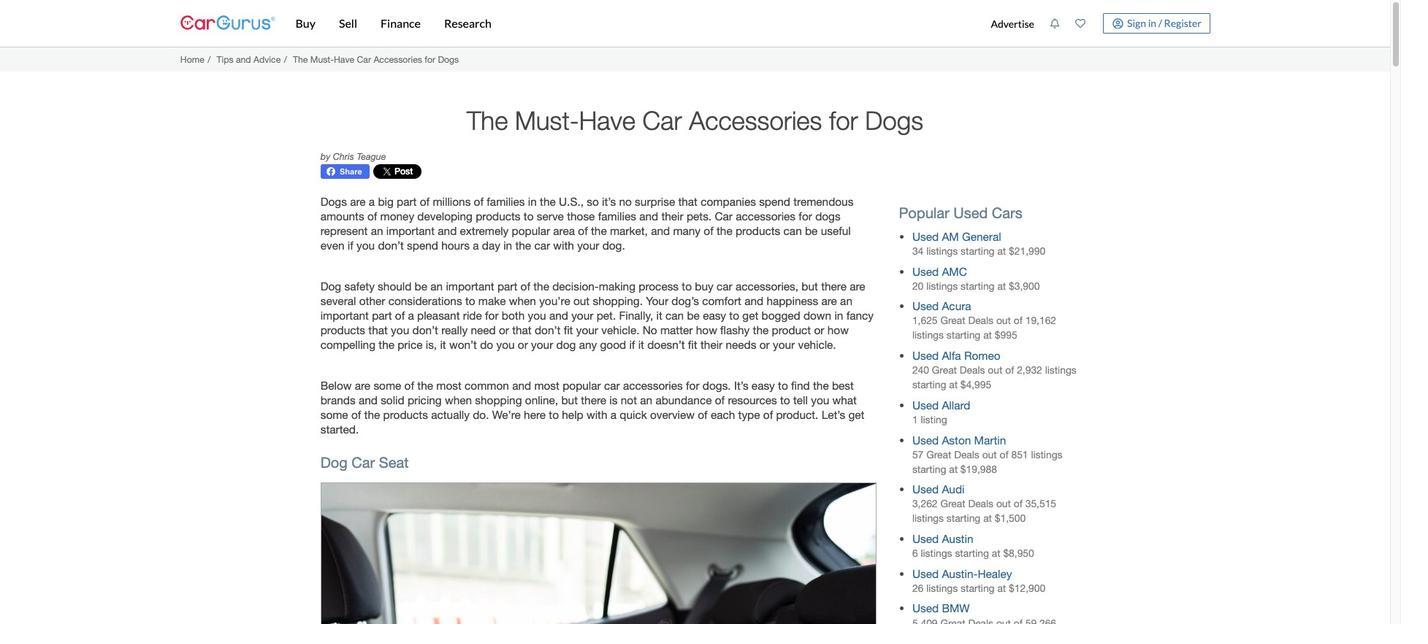 Task type: vqa. For each thing, say whether or not it's contained in the screenshot.
leftmost 'there'
yes



Task type: locate. For each thing, give the bounding box(es) containing it.
0 vertical spatial when
[[509, 295, 536, 308]]

of
[[420, 195, 430, 208], [474, 195, 484, 208], [368, 210, 377, 223], [578, 224, 588, 238], [704, 224, 714, 238], [521, 280, 531, 293], [395, 309, 405, 322], [1014, 315, 1023, 327], [1006, 365, 1015, 377], [405, 380, 414, 393], [715, 394, 725, 407], [351, 409, 361, 422], [698, 409, 708, 422], [764, 409, 773, 422], [1000, 449, 1009, 461], [1014, 499, 1023, 510]]

1 horizontal spatial how
[[828, 324, 849, 337]]

2 horizontal spatial part
[[498, 280, 518, 293]]

1 horizontal spatial popular
[[563, 380, 601, 393]]

decision-
[[553, 280, 599, 293]]

deals for aston
[[955, 449, 980, 461]]

cargurus logo homepage link link
[[180, 3, 275, 44]]

don't up dog
[[535, 324, 561, 337]]

car up comfort
[[717, 280, 733, 293]]

you're
[[540, 295, 571, 308]]

accessories,
[[736, 280, 799, 293]]

dogs.
[[703, 380, 731, 393]]

0 horizontal spatial can
[[666, 309, 684, 322]]

easy up "resources"
[[752, 380, 775, 393]]

used for austin
[[913, 533, 939, 546]]

2 most from the left
[[535, 380, 560, 393]]

car inside dogs are a big part of millions of families in the u.s., so it's no surprise that companies spend tremendous amounts of money developing products to serve those families and their pets. car accessories for dogs represent an important and extremely popular area of the market, and many of the products can be useful even if you don't spend hours a day in the car with your dog.
[[715, 210, 733, 223]]

spend right companies
[[759, 195, 791, 208]]

3,262 great deals out of 35,515 listings starting at
[[913, 499, 1057, 525]]

and
[[236, 54, 251, 65], [640, 210, 659, 223], [438, 224, 457, 238], [651, 224, 670, 238], [745, 295, 764, 308], [550, 309, 569, 322], [512, 380, 531, 393], [359, 394, 378, 407]]

when inside 'below are some of the most common and most popular car accessories for dogs. it's easy to find the best brands and solid pricing when shopping online, but there is not an abundance of resources to tell you what some of the products actually do. we're here to help with a quick overview of each type of product. let's get started.'
[[445, 394, 472, 407]]

0 horizontal spatial easy
[[703, 309, 727, 322]]

accessories inside 'below are some of the most common and most popular car accessories for dogs. it's easy to find the best brands and solid pricing when shopping online, but there is not an abundance of resources to tell you what some of the products actually do. we're here to help with a quick overview of each type of product. let's get started.'
[[623, 380, 683, 393]]

and right tips
[[236, 54, 251, 65]]

menu bar containing buy
[[275, 0, 984, 47]]

products inside dog safety should be an important part of the decision-making process to buy car accessories, but there are several other considerations to make when you're out shopping. your dog's comfort and happiness are an important part of a pleasant ride for both you and your pet. finally, it can be easy to get bogged down in fancy products that you don't really need or that don't fit your vehicle. no matter how flashy the product or how compelling the price is, it won't do you or your dog any good if it doesn't fit their needs or your vehicle.
[[321, 324, 365, 337]]

dog for dog car seat
[[321, 454, 348, 471]]

deals for acura
[[969, 315, 994, 327]]

0 horizontal spatial when
[[445, 394, 472, 407]]

dogs
[[438, 54, 459, 65], [866, 105, 924, 135], [321, 195, 347, 208]]

0 horizontal spatial accessories
[[623, 380, 683, 393]]

a down is
[[611, 409, 617, 422]]

part inside dogs are a big part of millions of families in the u.s., so it's no surprise that companies spend tremendous amounts of money developing products to serve those families and their pets. car accessories for dogs represent an important and extremely popular area of the market, and many of the products can be useful even if you don't spend hours a day in the car with your dog.
[[397, 195, 417, 208]]

are up amounts
[[350, 195, 366, 208]]

deals up $4,995
[[960, 365, 986, 377]]

2 horizontal spatial that
[[679, 195, 698, 208]]

used up 3,262
[[913, 483, 939, 497]]

starting down general
[[961, 246, 995, 257]]

but up help
[[562, 394, 578, 407]]

spend
[[759, 195, 791, 208], [407, 239, 438, 252]]

dogs inside dogs are a big part of millions of families in the u.s., so it's no surprise that companies spend tremendous amounts of money developing products to serve those families and their pets. car accessories for dogs represent an important and extremely popular area of the market, and many of the products can be useful even if you don't spend hours a day in the car with your dog.
[[321, 195, 347, 208]]

when for part
[[509, 295, 536, 308]]

0 horizontal spatial dogs
[[321, 195, 347, 208]]

you right tell
[[811, 394, 830, 407]]

open notifications image
[[1050, 18, 1060, 29]]

important inside dogs are a big part of millions of families in the u.s., so it's no surprise that companies spend tremendous amounts of money developing products to serve those families and their pets. car accessories for dogs represent an important and extremely popular area of the market, and many of the products can be useful even if you don't spend hours a day in the car with your dog.
[[387, 224, 435, 238]]

at inside 3,262 great deals out of 35,515 listings starting at
[[984, 513, 993, 525]]

are inside dogs are a big part of millions of families in the u.s., so it's no surprise that companies spend tremendous amounts of money developing products to serve those families and their pets. car accessories for dogs represent an important and extremely popular area of the market, and many of the products can be useful even if you don't spend hours a day in the car with your dog.
[[350, 195, 366, 208]]

0 vertical spatial car
[[535, 239, 550, 252]]

bogged
[[762, 309, 801, 322]]

1 vertical spatial easy
[[752, 380, 775, 393]]

2 horizontal spatial dogs
[[866, 105, 924, 135]]

some down brands
[[321, 409, 348, 422]]

there left is
[[581, 394, 607, 407]]

dog down the started. at the left of the page
[[321, 454, 348, 471]]

vehicle.
[[602, 324, 640, 337], [798, 339, 837, 352]]

0 vertical spatial with
[[554, 239, 574, 252]]

0 horizontal spatial popular
[[512, 224, 550, 238]]

and down accessories,
[[745, 295, 764, 308]]

surprise
[[635, 195, 675, 208]]

0 horizontal spatial how
[[696, 324, 718, 337]]

1 vertical spatial fit
[[688, 339, 698, 352]]

listings down "1,625"
[[913, 330, 944, 342]]

a inside dog safety should be an important part of the decision-making process to buy car accessories, but there are several other considerations to make when you're out shopping. your dog's comfort and happiness are an important part of a pleasant ride for both you and your pet. finally, it can be easy to get bogged down in fancy products that you don't really need or that don't fit your vehicle. no matter how flashy the product or how compelling the price is, it won't do you or your dog any good if it doesn't fit their needs or your vehicle.
[[408, 309, 414, 322]]

abundance
[[656, 394, 712, 407]]

should
[[378, 280, 412, 293]]

below are some of the most common and most popular car accessories for dogs. it's easy to find the best brands and solid pricing when shopping online, but there is not an abundance of resources to tell you what some of the products actually do. we're here to help with a quick overview of each type of product. let's get started.
[[321, 380, 865, 437]]

it's
[[602, 195, 616, 208]]

0 horizontal spatial don't
[[378, 239, 404, 252]]

sign in / register
[[1128, 17, 1202, 29]]

1 vertical spatial popular
[[563, 380, 601, 393]]

products up compelling
[[321, 324, 365, 337]]

1 how from the left
[[696, 324, 718, 337]]

to left help
[[549, 409, 559, 422]]

$995
[[995, 330, 1018, 342]]

1 vertical spatial with
[[587, 409, 608, 422]]

1 vertical spatial but
[[562, 394, 578, 407]]

but
[[802, 280, 819, 293], [562, 394, 578, 407]]

product
[[772, 324, 811, 337]]

a inside 'below are some of the most common and most popular car accessories for dogs. it's easy to find the best brands and solid pricing when shopping online, but there is not an abundance of resources to tell you what some of the products actually do. we're here to help with a quick overview of each type of product. let's get started.'
[[611, 409, 617, 422]]

home link
[[180, 54, 204, 65]]

products down companies
[[736, 224, 781, 238]]

the up the pricing
[[418, 380, 433, 393]]

/ right advice
[[284, 54, 287, 65]]

0 vertical spatial their
[[662, 210, 684, 223]]

it right is,
[[440, 339, 446, 352]]

1 horizontal spatial their
[[701, 339, 723, 352]]

or
[[499, 324, 509, 337], [815, 324, 825, 337], [518, 339, 528, 352], [760, 339, 770, 352]]

0 vertical spatial important
[[387, 224, 435, 238]]

down
[[804, 309, 832, 322]]

used up "1,625"
[[913, 300, 939, 313]]

$8,950
[[1004, 548, 1035, 560]]

great for aston
[[927, 449, 952, 461]]

0 vertical spatial there
[[822, 280, 847, 293]]

fit down matter
[[688, 339, 698, 352]]

used inside used amc 20 listings starting at $3,900
[[913, 265, 939, 278]]

2 horizontal spatial car
[[717, 280, 733, 293]]

romeo
[[965, 349, 1001, 363]]

deals inside 3,262 great deals out of 35,515 listings starting at
[[969, 499, 994, 510]]

easy
[[703, 309, 727, 322], [752, 380, 775, 393]]

listings inside used amc 20 listings starting at $3,900
[[927, 280, 958, 292]]

/
[[1159, 17, 1163, 29], [208, 54, 211, 65], [284, 54, 287, 65]]

and down developing
[[438, 224, 457, 238]]

accessories inside dogs are a big part of millions of families in the u.s., so it's no surprise that companies spend tremendous amounts of money developing products to serve those families and their pets. car accessories for dogs represent an important and extremely popular area of the market, and many of the products can be useful even if you don't spend hours a day in the car with your dog.
[[736, 210, 796, 223]]

of down "considerations"
[[395, 309, 405, 322]]

great down audi
[[941, 499, 966, 510]]

accessories
[[374, 54, 422, 65], [689, 105, 823, 135]]

used for aston
[[913, 434, 939, 447]]

chris
[[333, 151, 354, 162]]

can down tremendous
[[784, 224, 802, 238]]

great inside 57 great deals out of 851 listings starting at
[[927, 449, 952, 461]]

the up needs
[[753, 324, 769, 337]]

you down represent
[[357, 239, 375, 252]]

each
[[711, 409, 735, 422]]

dog.
[[603, 239, 625, 252]]

1 horizontal spatial there
[[822, 280, 847, 293]]

here
[[524, 409, 546, 422]]

products inside 'below are some of the most common and most popular car accessories for dogs. it's easy to find the best brands and solid pricing when shopping online, but there is not an abundance of resources to tell you what some of the products actually do. we're here to help with a quick overview of each type of product. let's get started.'
[[383, 409, 428, 422]]

0 vertical spatial if
[[348, 239, 354, 252]]

you up price
[[391, 324, 409, 337]]

1 vertical spatial car
[[717, 280, 733, 293]]

used austin 6 listings starting at $8,950
[[913, 533, 1035, 560]]

how down down
[[828, 324, 849, 337]]

by chris teague
[[321, 151, 386, 162]]

starting inside 240 great deals out of 2,932 listings starting at
[[913, 379, 947, 391]]

0 horizontal spatial car
[[535, 239, 550, 252]]

1 horizontal spatial easy
[[752, 380, 775, 393]]

/ left register at the right top of page
[[1159, 17, 1163, 29]]

at down general
[[998, 246, 1007, 257]]

get
[[743, 309, 759, 322], [849, 409, 865, 422]]

out inside 57 great deals out of 851 listings starting at
[[983, 449, 997, 461]]

no
[[619, 195, 632, 208]]

resources
[[728, 394, 777, 407]]

used up 57
[[913, 434, 939, 447]]

1 vertical spatial dogs
[[866, 105, 924, 135]]

0 vertical spatial get
[[743, 309, 759, 322]]

out down romeo
[[988, 365, 1003, 377]]

important down money
[[387, 224, 435, 238]]

pets.
[[687, 210, 712, 223]]

at inside 240 great deals out of 2,932 listings starting at
[[950, 379, 958, 391]]

fancy
[[847, 309, 874, 322]]

of inside 3,262 great deals out of 35,515 listings starting at
[[1014, 499, 1023, 510]]

spend left hours
[[407, 239, 438, 252]]

when for common
[[445, 394, 472, 407]]

it down the no
[[639, 339, 645, 352]]

0 vertical spatial must-
[[310, 54, 334, 65]]

your left dog
[[531, 339, 554, 352]]

1 horizontal spatial accessories
[[736, 210, 796, 223]]

great inside 3,262 great deals out of 35,515 listings starting at
[[941, 499, 966, 510]]

0 vertical spatial part
[[397, 195, 417, 208]]

important down "several"
[[321, 309, 369, 322]]

listings down am
[[927, 246, 958, 257]]

1 dog from the top
[[321, 280, 341, 293]]

3,262
[[913, 499, 938, 510]]

great inside 240 great deals out of 2,932 listings starting at
[[933, 365, 957, 377]]

1 horizontal spatial fit
[[688, 339, 698, 352]]

dog inside dog safety should be an important part of the decision-making process to buy car accessories, but there are several other considerations to make when you're out shopping. your dog's comfort and happiness are an important part of a pleasant ride for both you and your pet. finally, it can be easy to get bogged down in fancy products that you don't really need or that don't fit your vehicle. no matter how flashy the product or how compelling the price is, it won't do you or your dog any good if it doesn't fit their needs or your vehicle.
[[321, 280, 341, 293]]

fit up dog
[[564, 324, 573, 337]]

listings inside used austin 6 listings starting at $8,950
[[921, 548, 953, 560]]

really
[[442, 324, 468, 337]]

with inside dogs are a big part of millions of families in the u.s., so it's no surprise that companies spend tremendous amounts of money developing products to serve those families and their pets. car accessories for dogs represent an important and extremely popular area of the market, and many of the products can be useful even if you don't spend hours a day in the car with your dog.
[[554, 239, 574, 252]]

0 horizontal spatial families
[[487, 195, 525, 208]]

most up the pricing
[[437, 380, 462, 393]]

1 horizontal spatial but
[[802, 280, 819, 293]]

used up the 20
[[913, 265, 939, 278]]

1 vertical spatial important
[[446, 280, 495, 293]]

to inside dogs are a big part of millions of families in the u.s., so it's no surprise that companies spend tremendous amounts of money developing products to serve those families and their pets. car accessories for dogs represent an important and extremely popular area of the market, and many of the products can be useful even if you don't spend hours a day in the car with your dog.
[[524, 210, 534, 223]]

deals inside 240 great deals out of 2,932 listings starting at
[[960, 365, 986, 377]]

when up actually
[[445, 394, 472, 407]]

in inside dog safety should be an important part of the decision-making process to buy car accessories, but there are several other considerations to make when you're out shopping. your dog's comfort and happiness are an important part of a pleasant ride for both you and your pet. finally, it can be easy to get bogged down in fancy products that you don't really need or that don't fit your vehicle. no matter how flashy the product or how compelling the price is, it won't do you or your dog any good if it doesn't fit their needs or your vehicle.
[[835, 309, 844, 322]]

menu
[[984, 3, 1211, 44]]

be inside dogs are a big part of millions of families in the u.s., so it's no surprise that companies spend tremendous amounts of money developing products to serve those families and their pets. car accessories for dogs represent an important and extremely popular area of the market, and many of the products can be useful even if you don't spend hours a day in the car with your dog.
[[805, 224, 818, 238]]

used aston martin link
[[913, 434, 1007, 447]]

0 vertical spatial spend
[[759, 195, 791, 208]]

0 vertical spatial vehicle.
[[602, 324, 640, 337]]

part up make
[[498, 280, 518, 293]]

amounts
[[321, 210, 364, 223]]

0 vertical spatial fit
[[564, 324, 573, 337]]

1 horizontal spatial car
[[604, 380, 620, 393]]

used inside used allard 1 listing
[[913, 399, 939, 412]]

fit
[[564, 324, 573, 337], [688, 339, 698, 352]]

if inside dogs are a big part of millions of families in the u.s., so it's no surprise that companies spend tremendous amounts of money developing products to serve those families and their pets. car accessories for dogs represent an important and extremely popular area of the market, and many of the products can be useful even if you don't spend hours a day in the car with your dog.
[[348, 239, 354, 252]]

starting inside 1,625 great deals out of 19,162 listings starting at
[[947, 330, 981, 342]]

their up many
[[662, 210, 684, 223]]

1 vertical spatial if
[[630, 339, 635, 352]]

starting down amc
[[961, 280, 995, 292]]

used up 240 on the right bottom
[[913, 349, 939, 363]]

2 horizontal spatial be
[[805, 224, 818, 238]]

are
[[350, 195, 366, 208], [850, 280, 866, 293], [822, 295, 837, 308], [355, 380, 371, 393]]

finance
[[381, 16, 421, 30]]

listings down used austin link
[[921, 548, 953, 560]]

out inside 3,262 great deals out of 35,515 listings starting at
[[997, 499, 1012, 510]]

sign
[[1128, 17, 1147, 29]]

used up 6
[[913, 533, 939, 546]]

1 horizontal spatial spend
[[759, 195, 791, 208]]

popular down 'serve'
[[512, 224, 550, 238]]

0 vertical spatial but
[[802, 280, 819, 293]]

starting inside used amc 20 listings starting at $3,900
[[961, 280, 995, 292]]

easy down comfort
[[703, 309, 727, 322]]

starting inside used austin-healey 26 listings starting at $12,900
[[961, 583, 995, 595]]

1 horizontal spatial can
[[784, 224, 802, 238]]

2 how from the left
[[828, 324, 849, 337]]

their down flashy
[[701, 339, 723, 352]]

1 horizontal spatial when
[[509, 295, 536, 308]]

out down martin
[[983, 449, 997, 461]]

1 horizontal spatial must-
[[515, 105, 579, 135]]

0 vertical spatial dogs
[[438, 54, 459, 65]]

deals down $19,988
[[969, 499, 994, 510]]

0 vertical spatial accessories
[[736, 210, 796, 223]]

so
[[587, 195, 599, 208]]

0 horizontal spatial be
[[415, 280, 428, 293]]

at up healey
[[992, 548, 1001, 560]]

listings inside 57 great deals out of 851 listings starting at
[[1032, 449, 1063, 461]]

listings down used amc link
[[927, 280, 958, 292]]

the right day
[[516, 239, 531, 252]]

0 horizontal spatial but
[[562, 394, 578, 407]]

you inside dogs are a big part of millions of families in the u.s., so it's no surprise that companies spend tremendous amounts of money developing products to serve those families and their pets. car accessories for dogs represent an important and extremely popular area of the market, and many of the products can be useful even if you don't spend hours a day in the car with your dog.
[[357, 239, 375, 252]]

2 vertical spatial be
[[687, 309, 700, 322]]

out up $1,500
[[997, 499, 1012, 510]]

by
[[321, 151, 331, 162]]

if right good
[[630, 339, 635, 352]]

your down product at the right of page
[[773, 339, 795, 352]]

deals inside 1,625 great deals out of 19,162 listings starting at
[[969, 315, 994, 327]]

a
[[369, 195, 375, 208], [473, 239, 479, 252], [408, 309, 414, 322], [611, 409, 617, 422]]

but inside dog safety should be an important part of the decision-making process to buy car accessories, but there are several other considerations to make when you're out shopping. your dog's comfort and happiness are an important part of a pleasant ride for both you and your pet. finally, it can be easy to get bogged down in fancy products that you don't really need or that don't fit your vehicle. no matter how flashy the product or how compelling the price is, it won't do you or your dog any good if it doesn't fit their needs or your vehicle.
[[802, 280, 819, 293]]

at left $3,900
[[998, 280, 1007, 292]]

0 horizontal spatial some
[[321, 409, 348, 422]]

0 vertical spatial dog
[[321, 280, 341, 293]]

0 vertical spatial easy
[[703, 309, 727, 322]]

be down dog's
[[687, 309, 700, 322]]

easy inside 'below are some of the most common and most popular car accessories for dogs. it's easy to find the best brands and solid pricing when shopping online, but there is not an abundance of resources to tell you what some of the products actually do. we're here to help with a quick overview of each type of product. let's get started.'
[[752, 380, 775, 393]]

of right millions
[[474, 195, 484, 208]]

1 vertical spatial can
[[666, 309, 684, 322]]

great inside 1,625 great deals out of 19,162 listings starting at
[[941, 315, 966, 327]]

market,
[[610, 224, 648, 238]]

when inside dog safety should be an important part of the decision-making process to buy car accessories, but there are several other considerations to make when you're out shopping. your dog's comfort and happiness are an important part of a pleasant ride for both you and your pet. finally, it can be easy to get bogged down in fancy products that you don't really need or that don't fit your vehicle. no matter how flashy the product or how compelling the price is, it won't do you or your dog any good if it doesn't fit their needs or your vehicle.
[[509, 295, 536, 308]]

1 horizontal spatial get
[[849, 409, 865, 422]]

out for used audi
[[997, 499, 1012, 510]]

1 vertical spatial vehicle.
[[798, 339, 837, 352]]

seat
[[379, 454, 409, 471]]

1 vertical spatial have
[[579, 105, 636, 135]]

there inside 'below are some of the most common and most popular car accessories for dogs. it's easy to find the best brands and solid pricing when shopping online, but there is not an abundance of resources to tell you what some of the products actually do. we're here to help with a quick overview of each type of product. let's get started.'
[[581, 394, 607, 407]]

out for used alfa romeo
[[988, 365, 1003, 377]]

dog
[[557, 339, 576, 352]]

used up 34
[[913, 230, 939, 243]]

1 horizontal spatial families
[[598, 210, 637, 223]]

brands
[[321, 394, 356, 407]]

doesn't
[[648, 339, 685, 352]]

0 horizontal spatial have
[[334, 54, 355, 65]]

that down other
[[369, 324, 388, 337]]

that up the pets.
[[679, 195, 698, 208]]

0 horizontal spatial their
[[662, 210, 684, 223]]

0 vertical spatial some
[[374, 380, 402, 393]]

1 vertical spatial get
[[849, 409, 865, 422]]

great for acura
[[941, 315, 966, 327]]

an inside 'below are some of the most common and most popular car accessories for dogs. it's easy to find the best brands and solid pricing when shopping online, but there is not an abundance of resources to tell you what some of the products actually do. we're here to help with a quick overview of each type of product. let's get started.'
[[640, 394, 653, 407]]

be
[[805, 224, 818, 238], [415, 280, 428, 293], [687, 309, 700, 322]]

listings inside used am general 34 listings starting at $21,990
[[927, 246, 958, 257]]

1 horizontal spatial part
[[397, 195, 417, 208]]

listings down 3,262
[[913, 513, 944, 525]]

used for audi
[[913, 483, 939, 497]]

1 vertical spatial when
[[445, 394, 472, 407]]

1 vertical spatial dog
[[321, 454, 348, 471]]

to left 'serve'
[[524, 210, 534, 223]]

menu bar
[[275, 0, 984, 47]]

the
[[293, 54, 308, 65], [467, 105, 508, 135]]

at
[[998, 246, 1007, 257], [998, 280, 1007, 292], [984, 330, 993, 342], [950, 379, 958, 391], [950, 464, 958, 476], [984, 513, 993, 525], [992, 548, 1001, 560], [998, 583, 1007, 595]]

need
[[471, 324, 496, 337]]

0 horizontal spatial spend
[[407, 239, 438, 252]]

2 dog from the top
[[321, 454, 348, 471]]

car
[[535, 239, 550, 252], [717, 280, 733, 293], [604, 380, 620, 393]]

your up any
[[576, 324, 599, 337]]

listings up 'used bmw'
[[927, 583, 958, 595]]

used am general link
[[913, 230, 1002, 243]]

but inside 'below are some of the most common and most popular car accessories for dogs. it's easy to find the best brands and solid pricing when shopping online, but there is not an abundance of resources to tell you what some of the products actually do. we're here to help with a quick overview of each type of product. let's get started.'
[[562, 394, 578, 407]]

out inside 1,625 great deals out of 19,162 listings starting at
[[997, 315, 1012, 327]]

0 horizontal spatial with
[[554, 239, 574, 252]]

$4,995
[[961, 379, 992, 391]]

used inside used am general 34 listings starting at $21,990
[[913, 230, 939, 243]]

cargurus logo homepage link image
[[180, 3, 275, 44]]

2 vertical spatial dogs
[[321, 195, 347, 208]]

how
[[696, 324, 718, 337], [828, 324, 849, 337]]

out down 'decision-'
[[574, 295, 590, 308]]

tremendous
[[794, 195, 854, 208]]

out inside dog safety should be an important part of the decision-making process to buy car accessories, but there are several other considerations to make when you're out shopping. your dog's comfort and happiness are an important part of a pleasant ride for both you and your pet. finally, it can be easy to get bogged down in fancy products that you don't really need or that don't fit your vehicle. no matter how flashy the product or how compelling the price is, it won't do you or your dog any good if it doesn't fit their needs or your vehicle.
[[574, 295, 590, 308]]

audi
[[942, 483, 965, 497]]

developing
[[418, 210, 473, 223]]

used inside used austin 6 listings starting at $8,950
[[913, 533, 939, 546]]

used austin-healey 26 listings starting at $12,900
[[913, 568, 1046, 595]]

1 horizontal spatial it
[[639, 339, 645, 352]]

listings
[[927, 246, 958, 257], [927, 280, 958, 292], [913, 330, 944, 342], [1046, 365, 1077, 377], [1032, 449, 1063, 461], [913, 513, 944, 525], [921, 548, 953, 560], [927, 583, 958, 595]]

used for allard
[[913, 399, 939, 412]]

used up 26 at bottom right
[[913, 568, 939, 581]]

it's
[[734, 380, 749, 393]]

1 vertical spatial accessories
[[689, 105, 823, 135]]

1 vertical spatial their
[[701, 339, 723, 352]]

car up is
[[604, 380, 620, 393]]

0 horizontal spatial there
[[581, 394, 607, 407]]

at up allard at the right of page
[[950, 379, 958, 391]]

deals
[[969, 315, 994, 327], [960, 365, 986, 377], [955, 449, 980, 461], [969, 499, 994, 510]]

car
[[357, 54, 371, 65], [643, 105, 682, 135], [715, 210, 733, 223], [352, 454, 375, 471]]

1 horizontal spatial with
[[587, 409, 608, 422]]

great down "alfa"
[[933, 365, 957, 377]]

home / tips and advice / the must-have car accessories for dogs
[[180, 54, 459, 65]]

used allard link
[[913, 399, 971, 412]]

$1,500
[[995, 513, 1026, 525]]

1 horizontal spatial the
[[467, 105, 508, 135]]

1 vertical spatial accessories
[[623, 380, 683, 393]]

used for amc
[[913, 265, 939, 278]]

used inside used austin-healey 26 listings starting at $12,900
[[913, 568, 939, 581]]

0 horizontal spatial accessories
[[374, 54, 422, 65]]

used down 26 at bottom right
[[913, 603, 939, 616]]

both
[[502, 309, 525, 322]]

you right do
[[497, 339, 515, 352]]

vehicle. down down
[[798, 339, 837, 352]]

listings inside used austin-healey 26 listings starting at $12,900
[[927, 583, 958, 595]]

out inside 240 great deals out of 2,932 listings starting at
[[988, 365, 1003, 377]]

0 horizontal spatial get
[[743, 309, 759, 322]]

deals inside 57 great deals out of 851 listings starting at
[[955, 449, 980, 461]]

important up make
[[446, 280, 495, 293]]

families up extremely
[[487, 195, 525, 208]]



Task type: describe. For each thing, give the bounding box(es) containing it.
used bmw link
[[913, 603, 970, 616]]

bmw
[[942, 603, 970, 616]]

in left "u.s.,"
[[528, 195, 537, 208]]

34
[[913, 246, 924, 257]]

to up flashy
[[730, 309, 740, 322]]

to left find at the bottom right of page
[[778, 380, 788, 393]]

needs
[[726, 339, 757, 352]]

19,162
[[1026, 315, 1057, 327]]

1 vertical spatial some
[[321, 409, 348, 422]]

1 horizontal spatial be
[[687, 309, 700, 322]]

used for bmw
[[913, 603, 939, 616]]

20
[[913, 280, 924, 292]]

dog safety should be an important part of the decision-making process to buy car accessories, but there are several other considerations to make when you're out shopping. your dog's comfort and happiness are an important part of a pleasant ride for both you and your pet. finally, it can be easy to get bogged down in fancy products that you don't really need or that don't fit your vehicle. no matter how flashy the product or how compelling the price is, it won't do you or your dog any good if it doesn't fit their needs or your vehicle.
[[321, 280, 874, 352]]

companies
[[701, 195, 756, 208]]

for inside 'below are some of the most common and most popular car accessories for dogs. it's easy to find the best brands and solid pricing when shopping online, but there is not an abundance of resources to tell you what some of the products actually do. we're here to help with a quick overview of each type of product. let's get started.'
[[686, 380, 700, 393]]

listings inside 240 great deals out of 2,932 listings starting at
[[1046, 365, 1077, 377]]

1 horizontal spatial have
[[579, 105, 636, 135]]

you down you're
[[528, 309, 546, 322]]

57 great deals out of 851 listings starting at
[[913, 449, 1063, 476]]

at inside 57 great deals out of 851 listings starting at
[[950, 464, 958, 476]]

is,
[[426, 339, 437, 352]]

an up fancy
[[841, 295, 853, 308]]

used audi
[[913, 483, 965, 497]]

their inside dog safety should be an important part of the decision-making process to buy car accessories, but there are several other considerations to make when you're out shopping. your dog's comfort and happiness are an important part of a pleasant ride for both you and your pet. finally, it can be easy to get bogged down in fancy products that you don't really need or that don't fit your vehicle. no matter how flashy the product or how compelling the price is, it won't do you or your dog any good if it doesn't fit their needs or your vehicle.
[[701, 339, 723, 352]]

240 great deals out of 2,932 listings starting at
[[913, 365, 1077, 391]]

out for used aston martin
[[983, 449, 997, 461]]

tips and advice link
[[217, 54, 281, 65]]

0 horizontal spatial it
[[440, 339, 446, 352]]

1 horizontal spatial dogs
[[438, 54, 459, 65]]

listings inside 1,625 great deals out of 19,162 listings starting at
[[913, 330, 944, 342]]

amc
[[942, 265, 968, 278]]

2 horizontal spatial it
[[657, 309, 663, 322]]

making
[[599, 280, 636, 293]]

0 horizontal spatial vehicle.
[[602, 324, 640, 337]]

of right "type"
[[764, 409, 773, 422]]

at inside used am general 34 listings starting at $21,990
[[998, 246, 1007, 257]]

1 horizontal spatial vehicle.
[[798, 339, 837, 352]]

starting inside 57 great deals out of 851 listings starting at
[[913, 464, 947, 476]]

area
[[554, 224, 575, 238]]

a left big
[[369, 195, 375, 208]]

and down surprise
[[640, 210, 659, 223]]

starting inside used am general 34 listings starting at $21,990
[[961, 246, 995, 257]]

the up the dog.
[[591, 224, 607, 238]]

don't inside dogs are a big part of millions of families in the u.s., so it's no surprise that companies spend tremendous amounts of money developing products to serve those families and their pets. car accessories for dogs represent an important and extremely popular area of the market, and many of the products can be useful even if you don't spend hours a day in the car with your dog.
[[378, 239, 404, 252]]

sell
[[339, 16, 357, 30]]

popular inside 'below are some of the most common and most popular car accessories for dogs. it's easy to find the best brands and solid pricing when shopping online, but there is not an abundance of resources to tell you what some of the products actually do. we're here to help with a quick overview of each type of product. let's get started.'
[[563, 380, 601, 393]]

dog's
[[672, 295, 699, 308]]

6
[[913, 548, 918, 560]]

there inside dog safety should be an important part of the decision-making process to buy car accessories, but there are several other considerations to make when you're out shopping. your dog's comfort and happiness are an important part of a pleasant ride for both you and your pet. finally, it can be easy to get bogged down in fancy products that you don't really need or that don't fit your vehicle. no matter how flashy the product or how compelling the price is, it won't do you or your dog any good if it doesn't fit their needs or your vehicle.
[[822, 280, 847, 293]]

your left pet.
[[572, 309, 594, 322]]

used for austin-
[[913, 568, 939, 581]]

finally,
[[619, 309, 654, 322]]

used for alfa
[[913, 349, 939, 363]]

car inside dogs are a big part of millions of families in the u.s., so it's no surprise that companies spend tremendous amounts of money developing products to serve those families and their pets. car accessories for dogs represent an important and extremely popular area of the market, and many of the products can be useful even if you don't spend hours a day in the car with your dog.
[[535, 239, 550, 252]]

in right day
[[504, 239, 512, 252]]

2,932
[[1017, 365, 1043, 377]]

0 horizontal spatial fit
[[564, 324, 573, 337]]

the down companies
[[717, 224, 733, 238]]

in inside menu
[[1149, 17, 1157, 29]]

1 most from the left
[[437, 380, 462, 393]]

0 vertical spatial accessories
[[374, 54, 422, 65]]

dog for dog safety should be an important part of the decision-making process to buy car accessories, but there are several other considerations to make when you're out shopping. your dog's comfort and happiness are an important part of a pleasant ride for both you and your pet. finally, it can be easy to get bogged down in fancy products that you don't really need or that don't fit your vehicle. no matter how flashy the product or how compelling the price is, it won't do you or your dog any good if it doesn't fit their needs or your vehicle.
[[321, 280, 341, 293]]

2 vertical spatial part
[[372, 309, 392, 322]]

the must-have car accessories for dogs
[[467, 105, 924, 135]]

tips
[[217, 54, 234, 65]]

1 horizontal spatial accessories
[[689, 105, 823, 135]]

for inside dog safety should be an important part of the decision-making process to buy car accessories, but there are several other considerations to make when you're out shopping. your dog's comfort and happiness are an important part of a pleasant ride for both you and your pet. finally, it can be easy to get bogged down in fancy products that you don't really need or that don't fit your vehicle. no matter how flashy the product or how compelling the price is, it won't do you or your dog any good if it doesn't fit their needs or your vehicle.
[[485, 309, 499, 322]]

you inside 'below are some of the most common and most popular car accessories for dogs. it's easy to find the best brands and solid pricing when shopping online, but there is not an abundance of resources to tell you what some of the products actually do. we're here to help with a quick overview of each type of product. let's get started.'
[[811, 394, 830, 407]]

0 vertical spatial the
[[293, 54, 308, 65]]

at inside 1,625 great deals out of 19,162 listings starting at
[[984, 330, 993, 342]]

2 horizontal spatial don't
[[535, 324, 561, 337]]

finance button
[[369, 0, 433, 47]]

0 horizontal spatial important
[[321, 309, 369, 322]]

hours
[[442, 239, 470, 252]]

pricing
[[408, 394, 442, 407]]

the up 'serve'
[[540, 195, 556, 208]]

an inside dogs are a big part of millions of families in the u.s., so it's no surprise that companies spend tremendous amounts of money developing products to serve those families and their pets. car accessories for dogs represent an important and extremely popular area of the market, and many of the products can be useful even if you don't spend hours a day in the car with your dog.
[[371, 224, 383, 238]]

used am general 34 listings starting at $21,990
[[913, 230, 1046, 257]]

and down you're
[[550, 309, 569, 322]]

the up dog car seat
[[364, 409, 380, 422]]

great for alfa
[[933, 365, 957, 377]]

of down those
[[578, 224, 588, 238]]

0 horizontal spatial must-
[[310, 54, 334, 65]]

we're
[[492, 409, 521, 422]]

dogs are a big part of millions of families in the u.s., so it's no surprise that companies spend tremendous amounts of money developing products to serve those families and their pets. car accessories for dogs represent an important and extremely popular area of the market, and many of the products can be useful even if you don't spend hours a day in the car with your dog.
[[321, 195, 854, 252]]

used amc 20 listings starting at $3,900
[[913, 265, 1040, 292]]

do
[[480, 339, 493, 352]]

get inside 'below are some of the most common and most popular car accessories for dogs. it's easy to find the best brands and solid pricing when shopping online, but there is not an abundance of resources to tell you what some of the products actually do. we're here to help with a quick overview of each type of product. let's get started.'
[[849, 409, 865, 422]]

other
[[359, 295, 385, 308]]

shopping.
[[593, 295, 643, 308]]

advertise link
[[984, 3, 1043, 44]]

a left day
[[473, 239, 479, 252]]

of down dogs.
[[715, 394, 725, 407]]

happiness
[[767, 295, 819, 308]]

an up "considerations"
[[431, 280, 443, 293]]

1,625
[[913, 315, 938, 327]]

used acura link
[[913, 300, 972, 313]]

the right find at the bottom right of page
[[813, 380, 829, 393]]

represent
[[321, 224, 368, 238]]

of up the started. at the left of the page
[[351, 409, 361, 422]]

1 horizontal spatial that
[[512, 324, 532, 337]]

35,515
[[1026, 499, 1057, 510]]

are up down
[[822, 295, 837, 308]]

and up online,
[[512, 380, 531, 393]]

easy inside dog safety should be an important part of the decision-making process to buy car accessories, but there are several other considerations to make when you're out shopping. your dog's comfort and happiness are an important part of a pleasant ride for both you and your pet. finally, it can be easy to get bogged down in fancy products that you don't really need or that don't fit your vehicle. no matter how flashy the product or how compelling the price is, it won't do you or your dog any good if it doesn't fit their needs or your vehicle.
[[703, 309, 727, 322]]

that inside dogs are a big part of millions of families in the u.s., so it's no surprise that companies spend tremendous amounts of money developing products to serve those families and their pets. car accessories for dogs represent an important and extremely popular area of the market, and many of the products can be useful even if you don't spend hours a day in the car with your dog.
[[679, 195, 698, 208]]

comfort
[[703, 295, 742, 308]]

of left money
[[368, 210, 377, 223]]

of down the pets.
[[704, 224, 714, 238]]

quick
[[620, 409, 647, 422]]

used acura
[[913, 300, 972, 313]]

advice
[[254, 54, 281, 65]]

can inside dogs are a big part of millions of families in the u.s., so it's no surprise that companies spend tremendous amounts of money developing products to serve those families and their pets. car accessories for dogs represent an important and extremely popular area of the market, and many of the products can be useful even if you don't spend hours a day in the car with your dog.
[[784, 224, 802, 238]]

used for acura
[[913, 300, 939, 313]]

shopping
[[475, 394, 522, 407]]

is
[[610, 394, 618, 407]]

cars
[[992, 205, 1023, 221]]

1 vertical spatial must-
[[515, 105, 579, 135]]

car inside 'below are some of the most common and most popular car accessories for dogs. it's easy to find the best brands and solid pricing when shopping online, but there is not an abundance of resources to tell you what some of the products actually do. we're here to help with a quick overview of each type of product. let's get started.'
[[604, 380, 620, 393]]

for inside dogs are a big part of millions of families in the u.s., so it's no surprise that companies spend tremendous amounts of money developing products to serve those families and their pets. car accessories for dogs represent an important and extremely popular area of the market, and many of the products can be useful even if you don't spend hours a day in the car with your dog.
[[799, 210, 813, 223]]

several
[[321, 295, 356, 308]]

below
[[321, 380, 352, 393]]

menu containing sign in / register
[[984, 3, 1211, 44]]

of up developing
[[420, 195, 430, 208]]

deals for alfa
[[960, 365, 986, 377]]

and left "solid" on the bottom left of page
[[359, 394, 378, 407]]

/ inside menu
[[1159, 17, 1163, 29]]

$3,900
[[1009, 280, 1040, 292]]

to left tell
[[781, 394, 791, 407]]

$12,900
[[1009, 583, 1046, 595]]

used austin-healey link
[[913, 568, 1013, 581]]

process
[[639, 280, 679, 293]]

$19,988
[[961, 464, 998, 476]]

can inside dog safety should be an important part of the decision-making process to buy car accessories, but there are several other considerations to make when you're out shopping. your dog's comfort and happiness are an important part of a pleasant ride for both you and your pet. finally, it can be easy to get bogged down in fancy products that you don't really need or that don't fit your vehicle. no matter how flashy the product or how compelling the price is, it won't do you or your dog any good if it doesn't fit their needs or your vehicle.
[[666, 309, 684, 322]]

57
[[913, 449, 924, 461]]

1 vertical spatial be
[[415, 280, 428, 293]]

are up fancy
[[850, 280, 866, 293]]

1
[[913, 414, 918, 426]]

used up general
[[954, 205, 988, 221]]

at inside used austin-healey 26 listings starting at $12,900
[[998, 583, 1007, 595]]

of up the pricing
[[405, 380, 414, 393]]

research button
[[433, 0, 504, 47]]

0 horizontal spatial /
[[208, 54, 211, 65]]

deals for audi
[[969, 499, 994, 510]]

buy button
[[284, 0, 327, 47]]

your inside dogs are a big part of millions of families in the u.s., so it's no surprise that companies spend tremendous amounts of money developing products to serve those families and their pets. car accessories for dogs represent an important and extremely popular area of the market, and many of the products can be useful even if you don't spend hours a day in the car with your dog.
[[577, 239, 600, 252]]

car inside dog safety should be an important part of the decision-making process to buy car accessories, but there are several other considerations to make when you're out shopping. your dog's comfort and happiness are an important part of a pleasant ride for both you and your pet. finally, it can be easy to get bogged down in fancy products that you don't really need or that don't fit your vehicle. no matter how flashy the product or how compelling the price is, it won't do you or your dog any good if it doesn't fit their needs or your vehicle.
[[717, 280, 733, 293]]

851
[[1012, 449, 1029, 461]]

at inside used austin 6 listings starting at $8,950
[[992, 548, 1001, 560]]

out for used acura
[[997, 315, 1012, 327]]

buy
[[695, 280, 714, 293]]

0 horizontal spatial that
[[369, 324, 388, 337]]

of left each
[[698, 409, 708, 422]]

let's
[[822, 409, 846, 422]]

1 vertical spatial spend
[[407, 239, 438, 252]]

1 horizontal spatial don't
[[413, 324, 438, 337]]

pleasant
[[417, 309, 460, 322]]

alfa
[[942, 349, 962, 363]]

user icon image
[[1113, 18, 1124, 29]]

best
[[832, 380, 854, 393]]

1 horizontal spatial some
[[374, 380, 402, 393]]

useful
[[821, 224, 851, 238]]

of inside 1,625 great deals out of 19,162 listings starting at
[[1014, 315, 1023, 327]]

products up extremely
[[476, 210, 521, 223]]

starting inside 3,262 great deals out of 35,515 listings starting at
[[947, 513, 981, 525]]

of inside 240 great deals out of 2,932 listings starting at
[[1006, 365, 1015, 377]]

at inside used amc 20 listings starting at $3,900
[[998, 280, 1007, 292]]

the left price
[[379, 339, 395, 352]]

u.s.,
[[559, 195, 584, 208]]

online,
[[525, 394, 559, 407]]

used for am
[[913, 230, 939, 243]]

no
[[643, 324, 658, 337]]

1 horizontal spatial /
[[284, 54, 287, 65]]

0 vertical spatial families
[[487, 195, 525, 208]]

get inside dog safety should be an important part of the decision-making process to buy car accessories, but there are several other considerations to make when you're out shopping. your dog's comfort and happiness are an important part of a pleasant ride for both you and your pet. finally, it can be easy to get bogged down in fancy products that you don't really need or that don't fit your vehicle. no matter how flashy the product or how compelling the price is, it won't do you or your dog any good if it doesn't fit their needs or your vehicle.
[[743, 309, 759, 322]]

to up ride
[[466, 295, 476, 308]]

general
[[963, 230, 1002, 243]]

saved cars image
[[1076, 18, 1086, 29]]

are inside 'below are some of the most common and most popular car accessories for dogs. it's easy to find the best brands and solid pricing when shopping online, but there is not an abundance of resources to tell you what some of the products actually do. we're here to help with a quick overview of each type of product. let's get started.'
[[355, 380, 371, 393]]

starting inside used austin 6 listings starting at $8,950
[[956, 548, 990, 560]]

popular inside dogs are a big part of millions of families in the u.s., so it's no surprise that companies spend tremendous amounts of money developing products to serve those families and their pets. car accessories for dogs represent an important and extremely popular area of the market, and many of the products can be useful even if you don't spend hours a day in the car with your dog.
[[512, 224, 550, 238]]

listings inside 3,262 great deals out of 35,515 listings starting at
[[913, 513, 944, 525]]

with inside 'below are some of the most common and most popular car accessories for dogs. it's easy to find the best brands and solid pricing when shopping online, but there is not an abundance of resources to tell you what some of the products actually do. we're here to help with a quick overview of each type of product. let's get started.'
[[587, 409, 608, 422]]

popular
[[899, 205, 950, 221]]

allard
[[942, 399, 971, 412]]

of inside 57 great deals out of 851 listings starting at
[[1000, 449, 1009, 461]]

sign in / register link
[[1104, 13, 1211, 34]]

their inside dogs are a big part of millions of families in the u.s., so it's no surprise that companies spend tremendous amounts of money developing products to serve those families and their pets. car accessories for dogs represent an important and extremely popular area of the market, and many of the products can be useful even if you don't spend hours a day in the car with your dog.
[[662, 210, 684, 223]]

what
[[833, 394, 857, 407]]

and left many
[[651, 224, 670, 238]]

1 vertical spatial the
[[467, 105, 508, 135]]

price
[[398, 339, 423, 352]]

matter
[[661, 324, 693, 337]]

austin-
[[942, 568, 978, 581]]

of up both
[[521, 280, 531, 293]]

if inside dog safety should be an important part of the decision-making process to buy car accessories, but there are several other considerations to make when you're out shopping. your dog's comfort and happiness are an important part of a pleasant ride for both you and your pet. finally, it can be easy to get bogged down in fancy products that you don't really need or that don't fit your vehicle. no matter how flashy the product or how compelling the price is, it won't do you or your dog any good if it doesn't fit their needs or your vehicle.
[[630, 339, 635, 352]]

dogs
[[816, 210, 841, 223]]

the up you're
[[534, 280, 550, 293]]

to up dog's
[[682, 280, 692, 293]]

great for audi
[[941, 499, 966, 510]]



